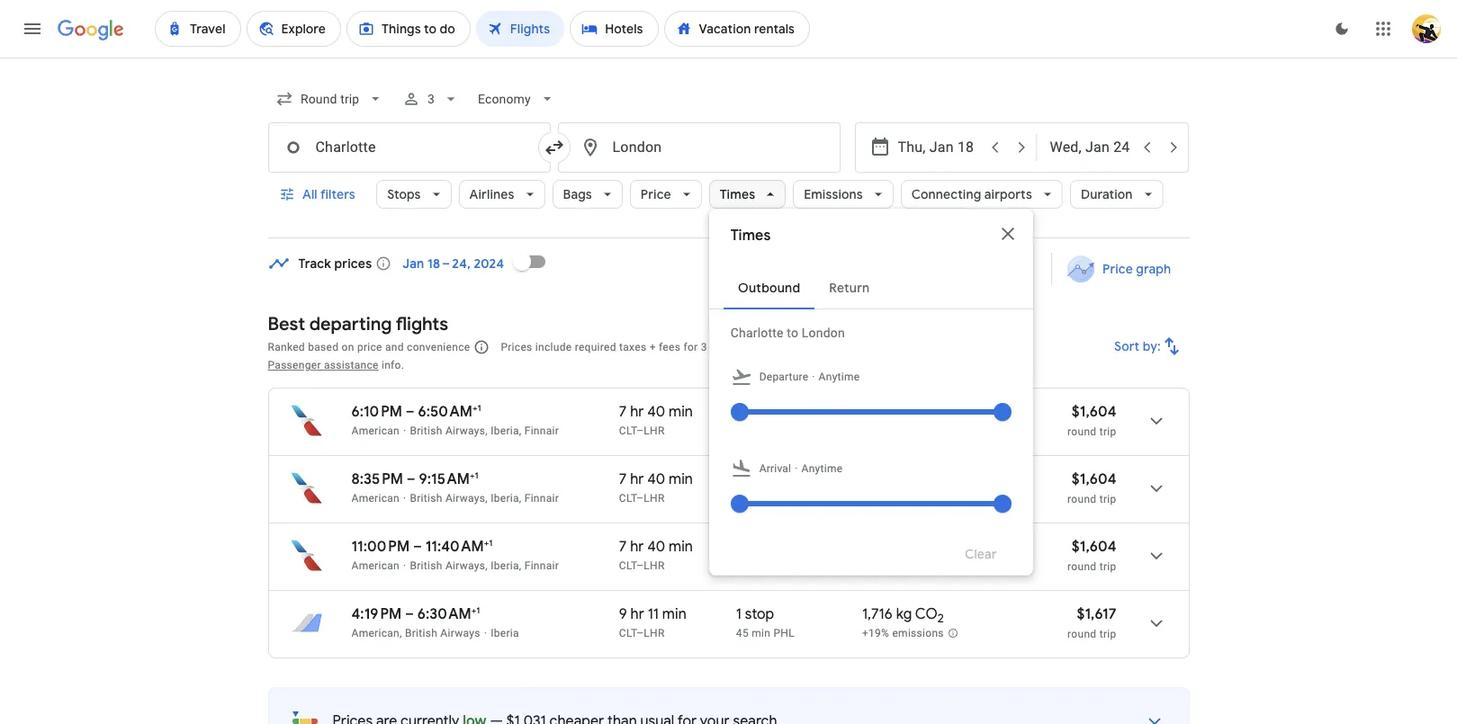 Task type: describe. For each thing, give the bounding box(es) containing it.
best departing flights main content
[[268, 240, 1190, 725]]

1 for 11:40 am
[[489, 537, 493, 549]]

prices
[[334, 256, 372, 272]]

+19% emissions
[[862, 628, 944, 640]]

hr for 9:15 am
[[630, 471, 644, 489]]

$1,617 round trip
[[1068, 606, 1117, 641]]

round for 11:40 am
[[1068, 561, 1097, 573]]

$1,604 round trip for 11:40 am
[[1068, 538, 1117, 573]]

clt for 11:40 am
[[619, 560, 637, 573]]

lhr for 6:30 am
[[644, 627, 665, 640]]

swap origin and destination. image
[[543, 137, 565, 158]]

11:00 pm – 11:40 am + 1
[[352, 537, 493, 556]]

7 hr 40 min clt – lhr for 6:50 am
[[619, 403, 693, 438]]

layover (1 of 1) is a 45 min layover at philadelphia international airport in philadelphia. element
[[736, 627, 853, 641]]

4:19 pm – 6:30 am + 1
[[352, 605, 480, 624]]

nonstop for 6:50 am
[[736, 403, 792, 421]]

find the best price region
[[268, 240, 1190, 300]]

+ for 9:15 am
[[470, 470, 475, 482]]

british airways, iberia, finnair for 6:50 am
[[410, 425, 559, 438]]

2 for 1,716
[[938, 611, 944, 627]]

clt for 9:15 am
[[619, 492, 637, 505]]

all filters
[[302, 186, 355, 203]]

passenger
[[268, 359, 321, 372]]

close dialog image
[[997, 223, 1019, 245]]

nonstop flight. element for 6:50 am
[[736, 403, 792, 424]]

main menu image
[[22, 18, 43, 40]]

sort by:
[[1114, 339, 1161, 355]]

all
[[302, 186, 317, 203]]

Return text field
[[1050, 123, 1133, 172]]

1604 us dollars text field for 11:40 am
[[1072, 538, 1117, 556]]

for
[[684, 341, 698, 354]]

iberia, for 6:50 am
[[491, 425, 522, 438]]

duration
[[1081, 186, 1133, 203]]

6:10 pm
[[352, 403, 402, 421]]

british airways, iberia, finnair for 9:15 am
[[410, 492, 559, 505]]

all filters button
[[268, 173, 369, 216]]

include
[[536, 341, 572, 354]]

45
[[736, 627, 749, 640]]

$1,604 for 11:40 am
[[1072, 538, 1117, 556]]

flight details. leaves charlotte douglas international airport at 4:19 pm on thursday, january 18 and arrives at heathrow airport at 6:30 am on friday, january 19. image
[[1135, 602, 1178, 646]]

+ for 6:50 am
[[473, 402, 478, 414]]

avg emissions button
[[857, 471, 951, 509]]

hr for 6:30 am
[[631, 606, 644, 624]]

american for 6:10 pm
[[352, 425, 400, 438]]

8:35 pm
[[352, 471, 403, 489]]

required
[[575, 341, 616, 354]]

taxes
[[619, 341, 647, 354]]

flight details. leaves charlotte douglas international airport at 11:00 pm on thursday, january 18 and arrives at heathrow airport at 11:40 am on friday, january 19. image
[[1135, 535, 1178, 578]]

airways, for 9:15 am
[[446, 492, 488, 505]]

loading results progress bar
[[0, 58, 1458, 61]]

6:10 pm – 6:50 am + 1
[[352, 402, 481, 421]]

leaves charlotte douglas international airport at 6:10 pm on thursday, january 18 and arrives at heathrow airport at 6:50 am on friday, january 19. element
[[352, 402, 481, 421]]

finnair for 9:15 am
[[525, 492, 559, 505]]

1 for 6:50 am
[[478, 402, 481, 414]]

trip for 6:30 am
[[1100, 628, 1117, 641]]

duration button
[[1070, 173, 1164, 216]]

– inside 9 hr 11 min clt – lhr
[[637, 627, 644, 640]]

7 for 11:40 am
[[619, 538, 627, 556]]

stops button
[[376, 173, 452, 216]]

connecting
[[912, 186, 982, 203]]

round for 9:15 am
[[1068, 493, 1097, 506]]

date
[[978, 261, 1007, 277]]

hr for 6:50 am
[[630, 403, 644, 421]]

Arrival time: 6:30 AM on  Friday, January 19. text field
[[418, 605, 480, 624]]

stop
[[745, 606, 774, 624]]

best departing flights
[[268, 313, 448, 336]]

none search field containing times
[[268, 77, 1190, 576]]

airports
[[985, 186, 1033, 203]]

price
[[357, 341, 382, 354]]

track
[[298, 256, 331, 272]]

finnair for 11:40 am
[[525, 560, 559, 573]]

co for 1,468
[[919, 403, 941, 421]]

fees
[[659, 341, 681, 354]]

clt for 6:50 am
[[619, 425, 637, 438]]

airways, for 11:40 am
[[446, 560, 488, 573]]

40 for 6:50 am
[[647, 403, 666, 421]]

2024
[[474, 256, 504, 272]]

+ inside prices include required taxes + fees for 3 passengers. optional charges and passenger assistance
[[650, 341, 656, 354]]

jan
[[403, 256, 424, 272]]

1604 us dollars text field for 9:15 am
[[1072, 471, 1117, 489]]

anytime for arrival
[[802, 463, 843, 475]]

nonstop for 9:15 am
[[736, 471, 792, 489]]

by:
[[1143, 339, 1161, 355]]

times inside popup button
[[720, 186, 755, 203]]

times button
[[709, 173, 786, 216]]

date grid button
[[931, 253, 1048, 285]]

flights
[[396, 313, 448, 336]]

3 inside popup button
[[427, 92, 435, 106]]

– inside 6:10 pm – 6:50 am + 1
[[406, 403, 415, 421]]

airlines button
[[459, 173, 545, 216]]

american, british airways
[[352, 627, 480, 640]]

 image inside best departing flights main content
[[484, 627, 487, 640]]

trip for 6:50 am
[[1100, 426, 1117, 438]]

finnair for 6:50 am
[[525, 425, 559, 438]]

trip for 11:40 am
[[1100, 561, 1117, 573]]

departing
[[310, 313, 392, 336]]

2 for 1,468
[[941, 409, 948, 424]]

11:40 am
[[426, 538, 484, 556]]

london
[[802, 326, 845, 340]]

sort
[[1114, 339, 1140, 355]]

min for 6:50 am
[[669, 403, 693, 421]]

3 button
[[395, 77, 467, 121]]

Departure time: 8:35 PM. text field
[[352, 471, 403, 489]]

more details image
[[1133, 700, 1176, 725]]

assistance
[[324, 359, 379, 372]]

departure
[[760, 371, 809, 384]]

min inside 1 stop 45 min phl
[[752, 627, 771, 640]]

emissions
[[804, 186, 863, 203]]

40 for 9:15 am
[[647, 471, 666, 489]]

filters
[[320, 186, 355, 203]]

learn more about ranking image
[[474, 339, 490, 356]]

prices include required taxes + fees for 3 passengers. optional charges and passenger assistance
[[268, 341, 885, 372]]

$1,617
[[1077, 606, 1117, 624]]

sort by: button
[[1107, 325, 1190, 368]]

convenience
[[407, 341, 470, 354]]

9 hr 11 min clt – lhr
[[619, 606, 687, 640]]

optional
[[775, 341, 817, 354]]

min for 9:15 am
[[669, 471, 693, 489]]

1,716
[[862, 606, 893, 624]]

3 inside prices include required taxes + fees for 3 passengers. optional charges and passenger assistance
[[701, 341, 707, 354]]

1 and from the left
[[385, 341, 404, 354]]

trip for 9:15 am
[[1100, 493, 1117, 506]]

40 for 11:40 am
[[647, 538, 666, 556]]

grid
[[1010, 261, 1034, 277]]

– inside "11:00 pm – 11:40 am + 1"
[[413, 538, 422, 556]]

leaves charlotte douglas international airport at 11:00 pm on thursday, january 18 and arrives at heathrow airport at 11:40 am on friday, january 19. element
[[352, 537, 493, 556]]

min for 11:40 am
[[669, 538, 693, 556]]



Task type: vqa. For each thing, say whether or not it's contained in the screenshot.
200 Ft
no



Task type: locate. For each thing, give the bounding box(es) containing it.
7 for 9:15 am
[[619, 471, 627, 489]]

0 vertical spatial 7
[[619, 403, 627, 421]]

2 finnair from the top
[[525, 492, 559, 505]]

1 finnair from the top
[[525, 425, 559, 438]]

iberia, up arrival time: 11:40 am on  friday, january 19. text field
[[491, 492, 522, 505]]

3 lhr from the top
[[644, 560, 665, 573]]

connecting airports button
[[901, 173, 1063, 216]]

clt
[[619, 425, 637, 438], [619, 492, 637, 505], [619, 560, 637, 573], [619, 627, 637, 640]]

1 up airways
[[477, 605, 480, 617]]

iberia, down arrival time: 11:40 am on  friday, january 19. text field
[[491, 560, 522, 573]]

2
[[941, 409, 948, 424], [938, 611, 944, 627]]

flight details. leaves charlotte douglas international airport at 8:35 pm on thursday, january 18 and arrives at heathrow airport at 9:15 am on friday, january 19. image
[[1135, 467, 1178, 510]]

nonstop flight. element for 9:15 am
[[736, 471, 792, 492]]

co right 1,468
[[919, 403, 941, 421]]

4 round from the top
[[1068, 628, 1097, 641]]

18 – 24,
[[428, 256, 471, 272]]

best
[[268, 313, 305, 336]]

emissions down 1,716 kg co 2
[[893, 628, 944, 640]]

– inside the 4:19 pm – 6:30 am + 1
[[405, 606, 414, 624]]

1 vertical spatial 1604 us dollars text field
[[1072, 538, 1117, 556]]

price left graph
[[1103, 261, 1134, 277]]

2 nonstop from the top
[[736, 471, 792, 489]]

passengers.
[[710, 341, 772, 354]]

price for price
[[641, 186, 671, 203]]

0 vertical spatial total duration 7 hr 40 min. element
[[619, 403, 736, 424]]

bags button
[[552, 173, 623, 216]]

3 $1,604 from the top
[[1072, 538, 1117, 556]]

Departure text field
[[898, 123, 981, 172]]

1 iberia, from the top
[[491, 425, 522, 438]]

1 nonstop flight. element from the top
[[736, 403, 792, 424]]

british
[[410, 425, 443, 438], [410, 492, 443, 505], [410, 560, 443, 573], [405, 627, 438, 640]]

and right the price
[[385, 341, 404, 354]]

2 $1,604 round trip from the top
[[1068, 471, 1117, 506]]

2 inside 1,468 kg co 2
[[941, 409, 948, 424]]

flight details. leaves charlotte douglas international airport at 6:10 pm on thursday, january 18 and arrives at heathrow airport at 6:50 am on friday, january 19. image
[[1135, 400, 1178, 443]]

$1,604 round trip up $1,617
[[1068, 538, 1117, 573]]

2 1604 us dollars text field from the top
[[1072, 538, 1117, 556]]

$1,604 for 6:50 am
[[1072, 403, 1117, 421]]

british airways, iberia, finnair down arrival time: 11:40 am on  friday, january 19. text field
[[410, 560, 559, 573]]

2 iberia, from the top
[[491, 492, 522, 505]]

anytime for departure
[[819, 371, 860, 384]]

0 vertical spatial airways,
[[446, 425, 488, 438]]

4 hr from the top
[[631, 606, 644, 624]]

1 lhr from the top
[[644, 425, 665, 438]]

1 inside 1 stop 45 min phl
[[736, 606, 742, 624]]

+ inside the 4:19 pm – 6:30 am + 1
[[472, 605, 477, 617]]

1 1604 us dollars text field from the top
[[1072, 471, 1117, 489]]

co inside 1,468 kg co 2
[[919, 403, 941, 421]]

1 clt from the top
[[619, 425, 637, 438]]

1 vertical spatial $1,604
[[1072, 471, 1117, 489]]

avg emissions
[[862, 493, 936, 505]]

3 american from the top
[[352, 560, 400, 573]]

1604 us dollars text field left flight details. leaves charlotte douglas international airport at 11:00 pm on thursday, january 18 and arrives at heathrow airport at 11:40 am on friday, january 19. "icon"
[[1072, 538, 1117, 556]]

1 vertical spatial airways,
[[446, 492, 488, 505]]

total duration 7 hr 40 min. element for 9:15 am
[[619, 471, 736, 492]]

stops
[[387, 186, 421, 203]]

2 7 hr 40 min clt – lhr from the top
[[619, 471, 693, 505]]

$1,604 left flight details. leaves charlotte douglas international airport at 6:10 pm on thursday, january 18 and arrives at heathrow airport at 6:50 am on friday, january 19. icon
[[1072, 403, 1117, 421]]

6:50 am
[[418, 403, 473, 421]]

charlotte
[[731, 326, 784, 340]]

and inside prices include required taxes + fees for 3 passengers. optional charges and passenger assistance
[[863, 341, 882, 354]]

1 hr from the top
[[630, 403, 644, 421]]

0 vertical spatial emissions
[[884, 493, 936, 505]]

1 7 from the top
[[619, 403, 627, 421]]

None text field
[[268, 122, 551, 173], [558, 122, 840, 173], [268, 122, 551, 173], [558, 122, 840, 173]]

min inside 9 hr 11 min clt – lhr
[[662, 606, 687, 624]]

total duration 9 hr 11 min. element
[[619, 606, 736, 627]]

0 vertical spatial price
[[641, 186, 671, 203]]

1 vertical spatial 2
[[938, 611, 944, 627]]

co inside 1,716 kg co 2
[[915, 606, 938, 624]]

2 round from the top
[[1068, 493, 1097, 506]]

0 vertical spatial american
[[352, 425, 400, 438]]

3 clt from the top
[[619, 560, 637, 573]]

–
[[406, 403, 415, 421], [637, 425, 644, 438], [407, 471, 416, 489], [637, 492, 644, 505], [413, 538, 422, 556], [637, 560, 644, 573], [405, 606, 414, 624], [637, 627, 644, 640]]

2 trip from the top
[[1100, 493, 1117, 506]]

1 horizontal spatial 3
[[701, 341, 707, 354]]

3 40 from the top
[[647, 538, 666, 556]]

0 vertical spatial british airways, iberia, finnair
[[410, 425, 559, 438]]

$1,604 round trip
[[1068, 403, 1117, 438], [1068, 471, 1117, 506], [1068, 538, 1117, 573]]

anytime right arrival
[[802, 463, 843, 475]]

9
[[619, 606, 627, 624]]

3 finnair from the top
[[525, 560, 559, 573]]

1604 US dollars text field
[[1072, 471, 1117, 489], [1072, 538, 1117, 556]]

3 round from the top
[[1068, 561, 1097, 573]]

+ inside 6:10 pm – 6:50 am + 1
[[473, 402, 478, 414]]

british for 11:40 am
[[410, 560, 443, 573]]

1 inside "11:00 pm – 11:40 am + 1"
[[489, 537, 493, 549]]

price
[[641, 186, 671, 203], [1103, 261, 1134, 277]]

1 vertical spatial 7 hr 40 min clt – lhr
[[619, 471, 693, 505]]

round left flight details. leaves charlotte douglas international airport at 8:35 pm on thursday, january 18 and arrives at heathrow airport at 9:15 am on friday, january 19. icon in the right bottom of the page
[[1068, 493, 1097, 506]]

1 vertical spatial times
[[731, 227, 771, 245]]

1 right 6:50 am
[[478, 402, 481, 414]]

emissions
[[884, 493, 936, 505], [893, 628, 944, 640]]

1 vertical spatial 7
[[619, 471, 627, 489]]

1 horizontal spatial and
[[863, 341, 882, 354]]

1 vertical spatial total duration 7 hr 40 min. element
[[619, 471, 736, 492]]

american down 11:00 pm on the left bottom of the page
[[352, 560, 400, 573]]

trip inside $1,617 round trip
[[1100, 628, 1117, 641]]

emissions inside popup button
[[884, 493, 936, 505]]

bags
[[563, 186, 592, 203]]

min for 6:30 am
[[662, 606, 687, 624]]

kg for 1,468
[[900, 403, 916, 421]]

times
[[720, 186, 755, 203], [731, 227, 771, 245]]

date grid
[[978, 261, 1034, 277]]

2 vertical spatial iberia,
[[491, 560, 522, 573]]

– inside 8:35 pm – 9:15 am + 1
[[407, 471, 416, 489]]

1 vertical spatial 40
[[647, 471, 666, 489]]

1 $1,604 from the top
[[1072, 403, 1117, 421]]

1 for 9:15 am
[[475, 470, 479, 482]]

2 vertical spatial finnair
[[525, 560, 559, 573]]

+ for 11:40 am
[[484, 537, 489, 549]]

1 vertical spatial co
[[915, 606, 938, 624]]

3 iberia, from the top
[[491, 560, 522, 573]]

american for 11:00 pm
[[352, 560, 400, 573]]

1 vertical spatial 3
[[701, 341, 707, 354]]

4:19 pm
[[352, 606, 402, 624]]

trip up $1,617 'text box'
[[1100, 561, 1117, 573]]

1,716 kg co 2
[[862, 606, 944, 627]]

1,468
[[862, 403, 896, 421]]

2 vertical spatial 7
[[619, 538, 627, 556]]

prices
[[501, 341, 533, 354]]

Departure time: 4:19 PM. text field
[[352, 606, 402, 624]]

price for price graph
[[1103, 261, 1134, 277]]

times down the times popup button at the top of page
[[731, 227, 771, 245]]

anytime
[[819, 371, 860, 384], [802, 463, 843, 475]]

0 horizontal spatial price
[[641, 186, 671, 203]]

$1,604 round trip for 6:50 am
[[1068, 403, 1117, 438]]

3 trip from the top
[[1100, 561, 1117, 573]]

total duration 7 hr 40 min. element for 6:50 am
[[619, 403, 736, 424]]

charlotte to london
[[731, 326, 845, 340]]

2 vertical spatial american
[[352, 560, 400, 573]]

clt for 6:30 am
[[619, 627, 637, 640]]

0 vertical spatial 7 hr 40 min clt – lhr
[[619, 403, 693, 438]]

0 vertical spatial times
[[720, 186, 755, 203]]

american down 6:10 pm on the left bottom of the page
[[352, 425, 400, 438]]

2 vertical spatial airways,
[[446, 560, 488, 573]]

british down leaves charlotte douglas international airport at 6:10 pm on thursday, january 18 and arrives at heathrow airport at 6:50 am on friday, january 19. element
[[410, 425, 443, 438]]

11:00 pm
[[352, 538, 410, 556]]

british down leaves charlotte douglas international airport at 4:19 pm on thursday, january 18 and arrives at heathrow airport at 6:30 am on friday, january 19. element at the bottom left of the page
[[405, 627, 438, 640]]

6:30 am
[[418, 606, 472, 624]]

british airways, iberia, finnair down arrival time: 6:50 am on  friday, january 19. text field at left bottom
[[410, 425, 559, 438]]

2 $1,604 from the top
[[1072, 471, 1117, 489]]

1,468 kg co 2
[[862, 403, 948, 424]]

2 nonstop flight. element from the top
[[736, 471, 792, 492]]

lhr for 6:50 am
[[644, 425, 665, 438]]

kg inside 1,468 kg co 2
[[900, 403, 916, 421]]

1 trip from the top
[[1100, 426, 1117, 438]]

american,
[[352, 627, 402, 640]]

1 vertical spatial anytime
[[802, 463, 843, 475]]

None search field
[[268, 77, 1190, 576]]

None field
[[268, 83, 391, 115], [471, 83, 563, 115], [268, 83, 391, 115], [471, 83, 563, 115]]

40
[[647, 403, 666, 421], [647, 471, 666, 489], [647, 538, 666, 556]]

co up +19% emissions
[[915, 606, 938, 624]]

based
[[308, 341, 339, 354]]

kg
[[900, 403, 916, 421], [896, 606, 912, 624]]

2 total duration 7 hr 40 min. element from the top
[[619, 471, 736, 492]]

change appearance image
[[1321, 7, 1364, 50]]

iberia, for 11:40 am
[[491, 560, 522, 573]]

1 for 6:30 am
[[477, 605, 480, 617]]

price button
[[630, 173, 702, 216]]

$1,604 left flight details. leaves charlotte douglas international airport at 8:35 pm on thursday, january 18 and arrives at heathrow airport at 9:15 am on friday, january 19. icon in the right bottom of the page
[[1072, 471, 1117, 489]]

1 vertical spatial nonstop
[[736, 471, 792, 489]]

0 vertical spatial 1604 us dollars text field
[[1072, 471, 1117, 489]]

1 vertical spatial iberia,
[[491, 492, 522, 505]]

0 vertical spatial iberia,
[[491, 425, 522, 438]]

lhr for 11:40 am
[[644, 560, 665, 573]]

+ inside 8:35 pm – 9:15 am + 1
[[470, 470, 475, 482]]

1 right 9:15 am
[[475, 470, 479, 482]]

kg inside 1,716 kg co 2
[[896, 606, 912, 624]]

anytime down charges
[[819, 371, 860, 384]]

0 vertical spatial 40
[[647, 403, 666, 421]]

round
[[1068, 426, 1097, 438], [1068, 493, 1097, 506], [1068, 561, 1097, 573], [1068, 628, 1097, 641]]

jan 18 – 24, 2024
[[403, 256, 504, 272]]

1 horizontal spatial price
[[1103, 261, 1134, 277]]

0 vertical spatial co
[[919, 403, 941, 421]]

on
[[342, 341, 354, 354]]

iberia, for 9:15 am
[[491, 492, 522, 505]]

hr inside 9 hr 11 min clt – lhr
[[631, 606, 644, 624]]

round up $1,617
[[1068, 561, 1097, 573]]

2 7 from the top
[[619, 471, 627, 489]]

0 vertical spatial $1,604
[[1072, 403, 1117, 421]]

$1,604
[[1072, 403, 1117, 421], [1072, 471, 1117, 489], [1072, 538, 1117, 556]]

british for 9:15 am
[[410, 492, 443, 505]]

 image
[[484, 627, 487, 640]]

times right the price popup button on the left top
[[720, 186, 755, 203]]

0 vertical spatial $1,604 round trip
[[1068, 403, 1117, 438]]

round down $1,617
[[1068, 628, 1097, 641]]

1 stop 45 min phl
[[736, 606, 795, 640]]

learn more about tracked prices image
[[376, 256, 392, 272]]

kg for 1,716
[[896, 606, 912, 624]]

Departure time: 11:00 PM. text field
[[352, 538, 410, 556]]

3 $1,604 round trip from the top
[[1068, 538, 1117, 573]]

british airways, iberia, finnair
[[410, 425, 559, 438], [410, 492, 559, 505], [410, 560, 559, 573]]

1 40 from the top
[[647, 403, 666, 421]]

$1,604 round trip left flight details. leaves charlotte douglas international airport at 6:10 pm on thursday, january 18 and arrives at heathrow airport at 6:50 am on friday, january 19. icon
[[1068, 403, 1117, 438]]

Arrival time: 6:50 AM on  Friday, January 19. text field
[[418, 402, 481, 421]]

$1,604 for 9:15 am
[[1072, 471, 1117, 489]]

2 and from the left
[[863, 341, 882, 354]]

7 hr 40 min clt – lhr for 9:15 am
[[619, 471, 693, 505]]

11
[[648, 606, 659, 624]]

Arrival time: 11:40 AM on  Friday, January 19. text field
[[426, 537, 493, 556]]

1 vertical spatial price
[[1103, 261, 1134, 277]]

co
[[919, 403, 941, 421], [915, 606, 938, 624]]

round for 6:30 am
[[1068, 628, 1097, 641]]

airlines
[[470, 186, 515, 203]]

passenger assistance button
[[268, 359, 379, 372]]

3 hr from the top
[[630, 538, 644, 556]]

7 hr 40 min clt – lhr for 11:40 am
[[619, 538, 693, 573]]

3 7 from the top
[[619, 538, 627, 556]]

0 vertical spatial 3
[[427, 92, 435, 106]]

leaves charlotte douglas international airport at 8:35 pm on thursday, january 18 and arrives at heathrow airport at 9:15 am on friday, january 19. element
[[352, 470, 479, 489]]

1 airways, from the top
[[446, 425, 488, 438]]

+19%
[[862, 628, 890, 640]]

clt inside 9 hr 11 min clt – lhr
[[619, 627, 637, 640]]

lhr inside 9 hr 11 min clt – lhr
[[644, 627, 665, 640]]

9:15 am
[[419, 471, 470, 489]]

1 inside the 4:19 pm – 6:30 am + 1
[[477, 605, 480, 617]]

kg right 1,468
[[900, 403, 916, 421]]

0 vertical spatial nonstop
[[736, 403, 792, 421]]

and right charges
[[863, 341, 882, 354]]

british down "11:00 pm – 11:40 am + 1"
[[410, 560, 443, 573]]

1 right '11:40 am'
[[489, 537, 493, 549]]

3 airways, from the top
[[446, 560, 488, 573]]

1 inside 8:35 pm – 9:15 am + 1
[[475, 470, 479, 482]]

0 vertical spatial kg
[[900, 403, 916, 421]]

1 up the 45
[[736, 606, 742, 624]]

trip
[[1100, 426, 1117, 438], [1100, 493, 1117, 506], [1100, 561, 1117, 573], [1100, 628, 1117, 641]]

nonstop
[[736, 403, 792, 421], [736, 471, 792, 489]]

1 american from the top
[[352, 425, 400, 438]]

price right bags popup button
[[641, 186, 671, 203]]

1 vertical spatial nonstop flight. element
[[736, 471, 792, 492]]

arrival
[[760, 463, 792, 475]]

phl
[[774, 627, 795, 640]]

airways, down arrival time: 6:50 am on  friday, january 19. text field at left bottom
[[446, 425, 488, 438]]

1 vertical spatial emissions
[[893, 628, 944, 640]]

2 hr from the top
[[630, 471, 644, 489]]

avg
[[862, 493, 881, 505]]

1604 US dollars text field
[[1072, 403, 1117, 421]]

airways, down arrival time: 9:15 am on  friday, january 19. text box
[[446, 492, 488, 505]]

charges
[[820, 341, 861, 354]]

1 vertical spatial $1,604 round trip
[[1068, 471, 1117, 506]]

4 lhr from the top
[[644, 627, 665, 640]]

british airways, iberia, finnair for 11:40 am
[[410, 560, 559, 573]]

connecting airports
[[912, 186, 1033, 203]]

kg up +19% emissions
[[896, 606, 912, 624]]

ranked based on price and convenience
[[268, 341, 470, 354]]

2 vertical spatial 40
[[647, 538, 666, 556]]

3 7 hr 40 min clt – lhr from the top
[[619, 538, 693, 573]]

hr for 11:40 am
[[630, 538, 644, 556]]

2 right 1,468
[[941, 409, 948, 424]]

Departure time: 6:10 PM. text field
[[352, 403, 402, 421]]

price graph
[[1103, 261, 1172, 277]]

2 inside 1,716 kg co 2
[[938, 611, 944, 627]]

0 vertical spatial anytime
[[819, 371, 860, 384]]

3 total duration 7 hr 40 min. element from the top
[[619, 538, 736, 559]]

2 vertical spatial 7 hr 40 min clt – lhr
[[619, 538, 693, 573]]

2 vertical spatial $1,604
[[1072, 538, 1117, 556]]

2 clt from the top
[[619, 492, 637, 505]]

$1,604 left flight details. leaves charlotte douglas international airport at 11:00 pm on thursday, january 18 and arrives at heathrow airport at 11:40 am on friday, january 19. "icon"
[[1072, 538, 1117, 556]]

nonstop flight. element
[[736, 403, 792, 424], [736, 471, 792, 492]]

1 vertical spatial british airways, iberia, finnair
[[410, 492, 559, 505]]

british airways, iberia, finnair down arrival time: 9:15 am on  friday, january 19. text box
[[410, 492, 559, 505]]

2 vertical spatial british airways, iberia, finnair
[[410, 560, 559, 573]]

leaves charlotte douglas international airport at 4:19 pm on thursday, january 18 and arrives at heathrow airport at 6:30 am on friday, january 19. element
[[352, 605, 480, 624]]

2 up +19% emissions
[[938, 611, 944, 627]]

price inside button
[[1103, 261, 1134, 277]]

2 american from the top
[[352, 492, 400, 505]]

1 7 hr 40 min clt – lhr from the top
[[619, 403, 693, 438]]

1 vertical spatial american
[[352, 492, 400, 505]]

graph
[[1137, 261, 1172, 277]]

total duration 7 hr 40 min. element
[[619, 403, 736, 424], [619, 471, 736, 492], [619, 538, 736, 559]]

1 british airways, iberia, finnair from the top
[[410, 425, 559, 438]]

1617 US dollars text field
[[1077, 606, 1117, 624]]

iberia, down prices
[[491, 425, 522, 438]]

1 round from the top
[[1068, 426, 1097, 438]]

total duration 7 hr 40 min. element for 11:40 am
[[619, 538, 736, 559]]

4 clt from the top
[[619, 627, 637, 640]]

trip down 1604 us dollars text box
[[1100, 426, 1117, 438]]

4 trip from the top
[[1100, 628, 1117, 641]]

1 vertical spatial kg
[[896, 606, 912, 624]]

american for 8:35 pm
[[352, 492, 400, 505]]

british for 6:50 am
[[410, 425, 443, 438]]

round down 1604 us dollars text box
[[1068, 426, 1097, 438]]

1 $1,604 round trip from the top
[[1068, 403, 1117, 438]]

Arrival time: 9:15 AM on  Friday, January 19. text field
[[419, 470, 479, 489]]

1 stop flight. element
[[736, 606, 774, 627]]

airways, down arrival time: 11:40 am on  friday, january 19. text field
[[446, 560, 488, 573]]

0 vertical spatial finnair
[[525, 425, 559, 438]]

american
[[352, 425, 400, 438], [352, 492, 400, 505], [352, 560, 400, 573]]

2 vertical spatial $1,604 round trip
[[1068, 538, 1117, 573]]

0 vertical spatial nonstop flight. element
[[736, 403, 792, 424]]

1 total duration 7 hr 40 min. element from the top
[[619, 403, 736, 424]]

2 lhr from the top
[[644, 492, 665, 505]]

emissions for avg emissions
[[884, 493, 936, 505]]

airways, for 6:50 am
[[446, 425, 488, 438]]

7 for 6:50 am
[[619, 403, 627, 421]]

1 inside 6:10 pm – 6:50 am + 1
[[478, 402, 481, 414]]

+ inside "11:00 pm – 11:40 am + 1"
[[484, 537, 489, 549]]

3 british airways, iberia, finnair from the top
[[410, 560, 559, 573]]

2 vertical spatial total duration 7 hr 40 min. element
[[619, 538, 736, 559]]

iberia
[[491, 627, 519, 640]]

ranked
[[268, 341, 305, 354]]

$1,604 round trip for 9:15 am
[[1068, 471, 1117, 506]]

to
[[787, 326, 799, 340]]

+ for 6:30 am
[[472, 605, 477, 617]]

round inside $1,617 round trip
[[1068, 628, 1097, 641]]

8:35 pm – 9:15 am + 1
[[352, 470, 479, 489]]

american down departure time: 8:35 pm. text box
[[352, 492, 400, 505]]

trip down $1,617
[[1100, 628, 1117, 641]]

0 horizontal spatial and
[[385, 341, 404, 354]]

price inside popup button
[[641, 186, 671, 203]]

2 40 from the top
[[647, 471, 666, 489]]

trip left flight details. leaves charlotte douglas international airport at 8:35 pm on thursday, january 18 and arrives at heathrow airport at 9:15 am on friday, january 19. icon in the right bottom of the page
[[1100, 493, 1117, 506]]

$1,604 round trip left flight details. leaves charlotte douglas international airport at 8:35 pm on thursday, january 18 and arrives at heathrow airport at 9:15 am on friday, january 19. icon in the right bottom of the page
[[1068, 471, 1117, 506]]

round for 6:50 am
[[1068, 426, 1097, 438]]

3
[[427, 92, 435, 106], [701, 341, 707, 354]]

british down leaves charlotte douglas international airport at 8:35 pm on thursday, january 18 and arrives at heathrow airport at 9:15 am on friday, january 19. element
[[410, 492, 443, 505]]

1 nonstop from the top
[[736, 403, 792, 421]]

1604 us dollars text field left flight details. leaves charlotte douglas international airport at 8:35 pm on thursday, january 18 and arrives at heathrow airport at 9:15 am on friday, january 19. icon in the right bottom of the page
[[1072, 471, 1117, 489]]

emissions for +19% emissions
[[893, 628, 944, 640]]

2 airways, from the top
[[446, 492, 488, 505]]

price graph button
[[1056, 253, 1186, 285]]

0 horizontal spatial 3
[[427, 92, 435, 106]]

co for 1,716
[[915, 606, 938, 624]]

0 vertical spatial 2
[[941, 409, 948, 424]]

track prices
[[298, 256, 372, 272]]

lhr for 9:15 am
[[644, 492, 665, 505]]

1
[[478, 402, 481, 414], [475, 470, 479, 482], [489, 537, 493, 549], [477, 605, 480, 617], [736, 606, 742, 624]]

1 vertical spatial finnair
[[525, 492, 559, 505]]

2 british airways, iberia, finnair from the top
[[410, 492, 559, 505]]

emissions right avg
[[884, 493, 936, 505]]



